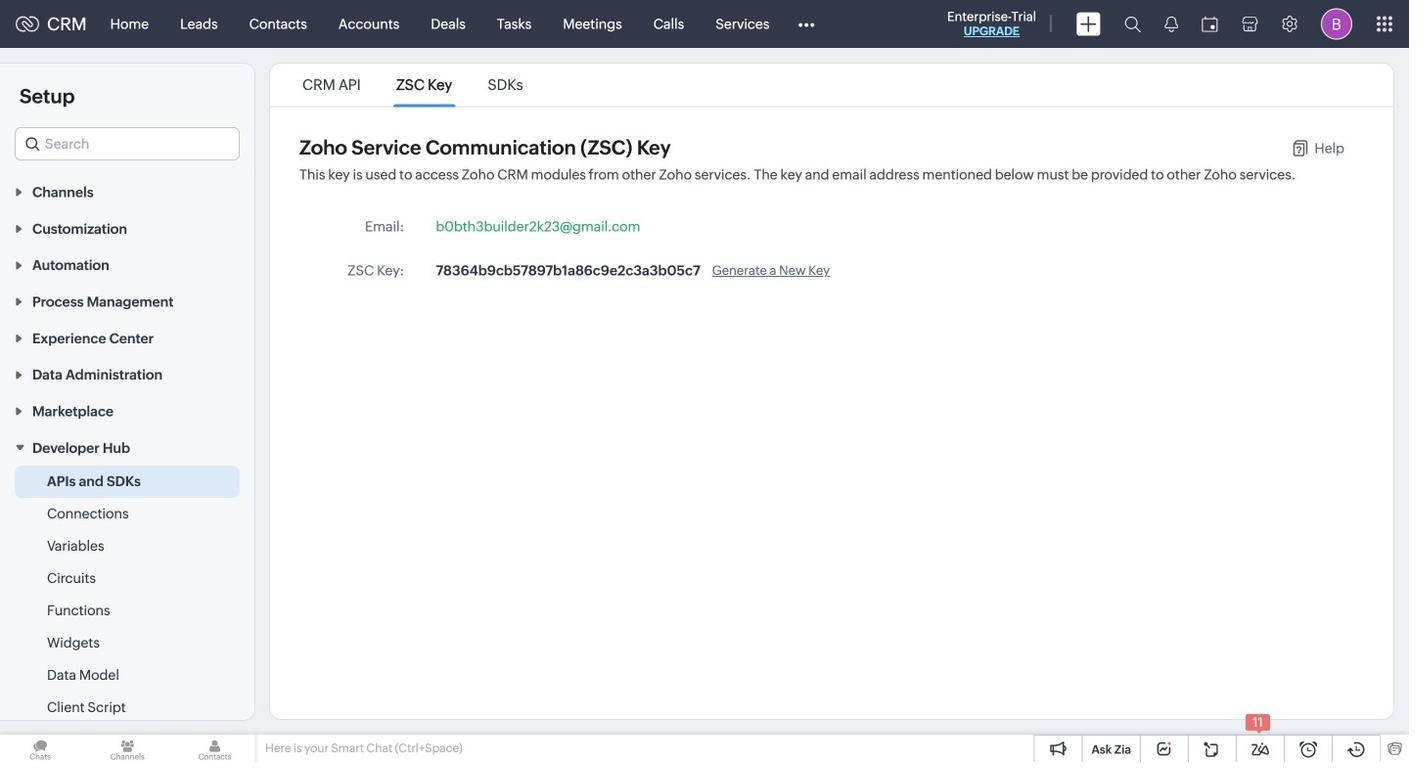 Task type: vqa. For each thing, say whether or not it's contained in the screenshot.
second mmm d, yyyy text field from the bottom
no



Task type: locate. For each thing, give the bounding box(es) containing it.
logo image
[[16, 16, 39, 32]]

search image
[[1125, 16, 1141, 32]]

Other Modules field
[[785, 8, 828, 40]]

profile image
[[1321, 8, 1353, 40]]

None field
[[15, 127, 240, 161]]

list
[[285, 64, 541, 106]]

region
[[0, 466, 255, 724]]

profile element
[[1310, 0, 1365, 47]]



Task type: describe. For each thing, give the bounding box(es) containing it.
create menu element
[[1065, 0, 1113, 47]]

contacts image
[[175, 735, 255, 763]]

signals image
[[1165, 16, 1179, 32]]

Search text field
[[16, 128, 239, 160]]

search element
[[1113, 0, 1153, 48]]

channels image
[[87, 735, 168, 763]]

create menu image
[[1077, 12, 1101, 36]]

signals element
[[1153, 0, 1190, 48]]

calendar image
[[1202, 16, 1219, 32]]

chats image
[[0, 735, 80, 763]]



